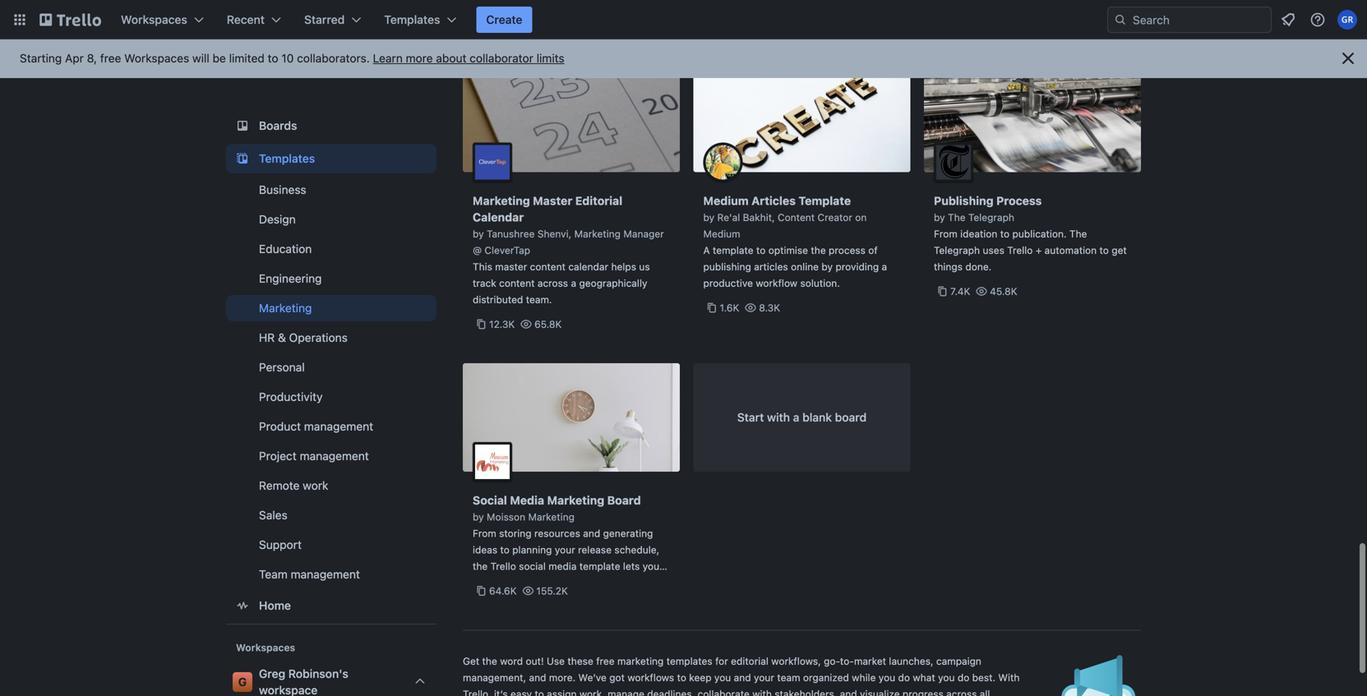 Task type: locate. For each thing, give the bounding box(es) containing it.
1 horizontal spatial from
[[934, 228, 958, 240]]

the
[[948, 212, 966, 223], [1070, 228, 1087, 240]]

1 horizontal spatial the
[[1070, 228, 1087, 240]]

distributed
[[473, 294, 523, 305]]

1 vertical spatial from
[[473, 528, 496, 539]]

your down editorial in the bottom of the page
[[754, 672, 775, 684]]

to up articles
[[756, 245, 766, 256]]

template
[[713, 245, 754, 256], [580, 561, 620, 572]]

get the word out! use these free marketing templates for editorial workflows, go-to-market launches, campaign management, and more. we've got workflows to keep you and your team organized while you do what you do best. with trello, it's easy to assign work, manage deadlines, collaborate with stakeholders, and visualize progress across a
[[463, 656, 1035, 696]]

@
[[473, 245, 482, 256]]

0 horizontal spatial from
[[473, 528, 496, 539]]

0 vertical spatial the
[[948, 212, 966, 223]]

organized
[[803, 672, 849, 684]]

0 vertical spatial management
[[304, 420, 373, 433]]

you right lets
[[643, 561, 659, 572]]

1 horizontal spatial across
[[946, 689, 977, 696]]

management for team management
[[291, 568, 360, 581]]

generating
[[603, 528, 653, 539]]

home image
[[233, 596, 252, 616]]

a left blank
[[793, 411, 800, 424]]

1 vertical spatial the
[[1070, 228, 1087, 240]]

from up things
[[934, 228, 958, 240]]

for
[[715, 656, 728, 667]]

0 vertical spatial free
[[100, 51, 121, 65]]

0 vertical spatial manage
[[473, 577, 510, 589]]

1 vertical spatial a
[[571, 278, 576, 289]]

1 vertical spatial your
[[754, 672, 775, 684]]

management down productivity link
[[304, 420, 373, 433]]

a down calendar
[[571, 278, 576, 289]]

1 vertical spatial across
[[946, 689, 977, 696]]

market
[[854, 656, 886, 667]]

trello left +
[[1007, 245, 1033, 256]]

remote work
[[259, 479, 328, 493]]

to down "storing"
[[500, 544, 510, 556]]

content down shenvi,
[[530, 261, 566, 273]]

across inside marketing master editorial calendar by  tanushree shenvi, marketing manager @ clevertap this master content calendar helps us track content across a geographically distributed team.
[[538, 278, 568, 289]]

medium down re'al
[[703, 228, 741, 240]]

0 horizontal spatial do
[[898, 672, 910, 684]]

the inside social media marketing board by moisson marketing from storing resources and generating ideas to planning your release schedule, the trello social media template lets you manage it all in one place!
[[473, 561, 488, 572]]

to inside medium articles template by re'al bakhit, content creator on medium a template to optimise the process of publishing articles online by providing a productive workflow solution.
[[756, 245, 766, 256]]

articles
[[752, 194, 796, 208]]

trello up it at the left of the page
[[491, 561, 516, 572]]

64.6k
[[489, 585, 517, 597]]

to left get
[[1100, 245, 1109, 256]]

manager
[[624, 228, 664, 240]]

0 vertical spatial templates
[[384, 13, 440, 26]]

schedule,
[[615, 544, 660, 556]]

free right 8,
[[100, 51, 121, 65]]

0 vertical spatial from
[[934, 228, 958, 240]]

1 vertical spatial template
[[580, 561, 620, 572]]

12.3k
[[489, 319, 515, 330]]

greg robinson (gregrobinson96) image
[[1338, 10, 1358, 30]]

templates
[[384, 13, 440, 26], [259, 152, 315, 165]]

campaign
[[936, 656, 982, 667]]

across up team.
[[538, 278, 568, 289]]

geographically
[[579, 278, 648, 289]]

with
[[767, 411, 790, 424], [753, 689, 772, 696]]

management
[[304, 420, 373, 433], [300, 449, 369, 463], [291, 568, 360, 581]]

with inside get the word out! use these free marketing templates for editorial workflows, go-to-market launches, campaign management, and more. we've got workflows to keep you and your team organized while you do what you do best. with trello, it's easy to assign work, manage deadlines, collaborate with stakeholders, and visualize progress across a
[[753, 689, 772, 696]]

1 vertical spatial medium
[[703, 228, 741, 240]]

management down product management link
[[300, 449, 369, 463]]

0 horizontal spatial manage
[[473, 577, 510, 589]]

telegraph up things
[[934, 245, 980, 256]]

content down the master
[[499, 278, 535, 289]]

with right start
[[767, 411, 790, 424]]

the inside get the word out! use these free marketing templates for editorial workflows, go-to-market launches, campaign management, and more. we've got workflows to keep you and your team organized while you do what you do best. with trello, it's easy to assign work, manage deadlines, collaborate with stakeholders, and visualize progress across a
[[482, 656, 497, 667]]

1 vertical spatial with
[[753, 689, 772, 696]]

45.8k
[[990, 286, 1018, 297]]

personal
[[259, 361, 305, 374]]

personal link
[[226, 354, 437, 381]]

do down campaign at bottom right
[[958, 672, 970, 684]]

management down support link
[[291, 568, 360, 581]]

template down release
[[580, 561, 620, 572]]

hr & operations
[[259, 331, 348, 345]]

to-
[[840, 656, 854, 667]]

to right easy
[[535, 689, 544, 696]]

product management link
[[226, 414, 437, 440]]

the down publishing
[[948, 212, 966, 223]]

starting
[[20, 51, 62, 65]]

a inside medium articles template by re'al bakhit, content creator on medium a template to optimise the process of publishing articles online by providing a productive workflow solution.
[[882, 261, 887, 273]]

by down "social"
[[473, 511, 484, 523]]

get
[[1112, 245, 1127, 256]]

primary element
[[0, 0, 1367, 39]]

1 vertical spatial telegraph
[[934, 245, 980, 256]]

2 medium from the top
[[703, 228, 741, 240]]

1 horizontal spatial a
[[793, 411, 800, 424]]

the up automation
[[1070, 228, 1087, 240]]

helps
[[611, 261, 636, 273]]

tanushree
[[487, 228, 535, 240]]

free inside get the word out! use these free marketing templates for editorial workflows, go-to-market launches, campaign management, and more. we've got workflows to keep you and your team organized while you do what you do best. with trello, it's easy to assign work, manage deadlines, collaborate with stakeholders, and visualize progress across a
[[596, 656, 615, 667]]

project
[[259, 449, 297, 463]]

1 vertical spatial free
[[596, 656, 615, 667]]

team management
[[259, 568, 360, 581]]

0 vertical spatial the
[[811, 245, 826, 256]]

manage
[[473, 577, 510, 589], [608, 689, 645, 696]]

7.4k
[[950, 286, 971, 297]]

re'al bakhit, content creator on medium image
[[703, 143, 743, 182]]

do down the 'launches,' on the right bottom of the page
[[898, 672, 910, 684]]

2 vertical spatial a
[[793, 411, 800, 424]]

templates inside templates link
[[259, 152, 315, 165]]

across
[[538, 278, 568, 289], [946, 689, 977, 696]]

master
[[533, 194, 573, 208]]

1 vertical spatial the
[[473, 561, 488, 572]]

0 horizontal spatial your
[[555, 544, 575, 556]]

editorial
[[575, 194, 623, 208]]

your up media
[[555, 544, 575, 556]]

1 vertical spatial trello
[[491, 561, 516, 572]]

1 horizontal spatial template
[[713, 245, 754, 256]]

and up release
[[583, 528, 600, 539]]

by up solution.
[[822, 261, 833, 273]]

from up ideas at the bottom of page
[[473, 528, 496, 539]]

1.6k
[[720, 302, 740, 314]]

from inside publishing process by the telegraph from ideation to publication. the telegraph uses trello + automation to get things done.
[[934, 228, 958, 240]]

0 horizontal spatial trello
[[491, 561, 516, 572]]

0 horizontal spatial the
[[948, 212, 966, 223]]

1 horizontal spatial do
[[958, 672, 970, 684]]

1 horizontal spatial trello
[[1007, 245, 1033, 256]]

manage left it at the left of the page
[[473, 577, 510, 589]]

progress
[[903, 689, 944, 696]]

0 vertical spatial content
[[530, 261, 566, 273]]

the up management,
[[482, 656, 497, 667]]

1 vertical spatial templates
[[259, 152, 315, 165]]

product management
[[259, 420, 373, 433]]

collaborator
[[470, 51, 534, 65]]

manage down got on the bottom left of page
[[608, 689, 645, 696]]

easy
[[511, 689, 532, 696]]

templates up more
[[384, 13, 440, 26]]

templates inside templates 'dropdown button'
[[384, 13, 440, 26]]

1 vertical spatial content
[[499, 278, 535, 289]]

marketing
[[473, 194, 530, 208], [574, 228, 621, 240], [259, 301, 312, 315], [547, 494, 605, 507], [528, 511, 575, 523]]

tanushree shenvi, marketing manager @ clevertap image
[[473, 143, 512, 182]]

with down editorial in the bottom of the page
[[753, 689, 772, 696]]

board
[[835, 411, 867, 424]]

trello inside publishing process by the telegraph from ideation to publication. the telegraph uses trello + automation to get things done.
[[1007, 245, 1033, 256]]

0 horizontal spatial a
[[571, 278, 576, 289]]

0 horizontal spatial template
[[580, 561, 620, 572]]

template up publishing
[[713, 245, 754, 256]]

0 vertical spatial workspaces
[[121, 13, 187, 26]]

0 horizontal spatial templates
[[259, 152, 315, 165]]

2 vertical spatial the
[[482, 656, 497, 667]]

2 vertical spatial management
[[291, 568, 360, 581]]

best.
[[972, 672, 996, 684]]

2 vertical spatial workspaces
[[236, 642, 295, 654]]

marketing icon image
[[1035, 652, 1141, 696]]

your inside social media marketing board by moisson marketing from storing resources and generating ideas to planning your release schedule, the trello social media template lets you manage it all in one place!
[[555, 544, 575, 556]]

across inside get the word out! use these free marketing templates for editorial workflows, go-to-market launches, campaign management, and more. we've got workflows to keep you and your team organized while you do what you do best. with trello, it's easy to assign work, manage deadlines, collaborate with stakeholders, and visualize progress across a
[[946, 689, 977, 696]]

limited
[[229, 51, 265, 65]]

publishing process by the telegraph from ideation to publication. the telegraph uses trello + automation to get things done.
[[934, 194, 1127, 273]]

remote
[[259, 479, 300, 493]]

by down publishing
[[934, 212, 945, 223]]

by inside social media marketing board by moisson marketing from storing resources and generating ideas to planning your release schedule, the trello social media template lets you manage it all in one place!
[[473, 511, 484, 523]]

launches,
[[889, 656, 934, 667]]

management for product management
[[304, 420, 373, 433]]

a right providing
[[882, 261, 887, 273]]

1 horizontal spatial your
[[754, 672, 775, 684]]

master
[[495, 261, 527, 273]]

track
[[473, 278, 496, 289]]

1 vertical spatial manage
[[608, 689, 645, 696]]

medium up re'al
[[703, 194, 749, 208]]

0 vertical spatial trello
[[1007, 245, 1033, 256]]

to inside social media marketing board by moisson marketing from storing resources and generating ideas to planning your release schedule, the trello social media template lets you manage it all in one place!
[[500, 544, 510, 556]]

to up deadlines,
[[677, 672, 687, 684]]

your inside get the word out! use these free marketing templates for editorial workflows, go-to-market launches, campaign management, and more. we've got workflows to keep you and your team organized while you do what you do best. with trello, it's easy to assign work, manage deadlines, collaborate with stakeholders, and visualize progress across a
[[754, 672, 775, 684]]

uses
[[983, 245, 1005, 256]]

1 medium from the top
[[703, 194, 749, 208]]

0 vertical spatial template
[[713, 245, 754, 256]]

0 vertical spatial with
[[767, 411, 790, 424]]

0 horizontal spatial free
[[100, 51, 121, 65]]

trello inside social media marketing board by moisson marketing from storing resources and generating ideas to planning your release schedule, the trello social media template lets you manage it all in one place!
[[491, 561, 516, 572]]

marketing link
[[226, 295, 437, 321]]

the up online
[[811, 245, 826, 256]]

one
[[545, 577, 563, 589]]

the telegraph image
[[934, 143, 974, 182]]

you
[[643, 561, 659, 572], [714, 672, 731, 684], [879, 672, 896, 684], [938, 672, 955, 684]]

0 vertical spatial medium
[[703, 194, 749, 208]]

to left 10
[[268, 51, 278, 65]]

1 horizontal spatial free
[[596, 656, 615, 667]]

1 horizontal spatial templates
[[384, 13, 440, 26]]

0 vertical spatial a
[[882, 261, 887, 273]]

start with a blank board button
[[694, 363, 911, 472]]

by up @ in the top of the page
[[473, 228, 484, 240]]

across down best.
[[946, 689, 977, 696]]

home link
[[226, 591, 437, 621]]

templates up "business"
[[259, 152, 315, 165]]

the down ideas at the bottom of page
[[473, 561, 488, 572]]

0 vertical spatial your
[[555, 544, 575, 556]]

manage inside get the word out! use these free marketing templates for editorial workflows, go-to-market launches, campaign management, and more. we've got workflows to keep you and your team organized while you do what you do best. with trello, it's easy to assign work, manage deadlines, collaborate with stakeholders, and visualize progress across a
[[608, 689, 645, 696]]

medium
[[703, 194, 749, 208], [703, 228, 741, 240]]

1 vertical spatial management
[[300, 449, 369, 463]]

trello,
[[463, 689, 491, 696]]

medium articles template by re'al bakhit, content creator on medium a template to optimise the process of publishing articles online by providing a productive workflow solution.
[[703, 194, 887, 289]]

telegraph up ideation at top
[[969, 212, 1015, 223]]

social media marketing board by moisson marketing from storing resources and generating ideas to planning your release schedule, the trello social media template lets you manage it all in one place!
[[473, 494, 660, 589]]

free
[[100, 51, 121, 65], [596, 656, 615, 667]]

by left re'al
[[703, 212, 715, 223]]

a
[[882, 261, 887, 273], [571, 278, 576, 289], [793, 411, 800, 424]]

process
[[997, 194, 1042, 208]]

management,
[[463, 672, 526, 684]]

process
[[829, 245, 866, 256]]

calendar
[[473, 210, 524, 224]]

1 horizontal spatial manage
[[608, 689, 645, 696]]

word
[[500, 656, 523, 667]]

0 horizontal spatial across
[[538, 278, 568, 289]]

2 horizontal spatial a
[[882, 261, 887, 273]]

you up visualize
[[879, 672, 896, 684]]

0 vertical spatial across
[[538, 278, 568, 289]]

free up got on the bottom left of page
[[596, 656, 615, 667]]



Task type: vqa. For each thing, say whether or not it's contained in the screenshot.
1-on-1 Meeting Agenda link
no



Task type: describe. For each thing, give the bounding box(es) containing it.
education
[[259, 242, 312, 256]]

templates link
[[226, 144, 437, 173]]

search image
[[1114, 13, 1127, 26]]

templates
[[667, 656, 713, 667]]

team
[[259, 568, 288, 581]]

management for project management
[[300, 449, 369, 463]]

10
[[281, 51, 294, 65]]

about
[[436, 51, 467, 65]]

marketing
[[618, 656, 664, 667]]

template
[[799, 194, 851, 208]]

boards
[[259, 119, 297, 132]]

board image
[[233, 116, 252, 136]]

template inside social media marketing board by moisson marketing from storing resources and generating ideas to planning your release schedule, the trello social media template lets you manage it all in one place!
[[580, 561, 620, 572]]

and inside social media marketing board by moisson marketing from storing resources and generating ideas to planning your release schedule, the trello social media template lets you manage it all in one place!
[[583, 528, 600, 539]]

g
[[238, 675, 247, 689]]

out!
[[526, 656, 544, 667]]

team management link
[[226, 562, 437, 588]]

a
[[703, 245, 710, 256]]

you inside social media marketing board by moisson marketing from storing resources and generating ideas to planning your release schedule, the trello social media template lets you manage it all in one place!
[[643, 561, 659, 572]]

more
[[406, 51, 433, 65]]

manage inside social media marketing board by moisson marketing from storing resources and generating ideas to planning your release schedule, the trello social media template lets you manage it all in one place!
[[473, 577, 510, 589]]

creator
[[818, 212, 853, 223]]

workspaces inside popup button
[[121, 13, 187, 26]]

design
[[259, 213, 296, 226]]

create button
[[476, 7, 532, 33]]

productivity link
[[226, 384, 437, 410]]

Search field
[[1127, 7, 1271, 32]]

business
[[259, 183, 306, 197]]

from inside social media marketing board by moisson marketing from storing resources and generating ideas to planning your release schedule, the trello social media template lets you manage it all in one place!
[[473, 528, 496, 539]]

back to home image
[[39, 7, 101, 33]]

with
[[999, 672, 1020, 684]]

learn
[[373, 51, 403, 65]]

visualize
[[860, 689, 900, 696]]

editorial
[[731, 656, 769, 667]]

create
[[486, 13, 523, 26]]

of
[[868, 245, 878, 256]]

design link
[[226, 206, 437, 233]]

be
[[213, 51, 226, 65]]

automation
[[1045, 245, 1097, 256]]

resources
[[534, 528, 580, 539]]

remote work link
[[226, 473, 437, 499]]

1 vertical spatial workspaces
[[124, 51, 189, 65]]

team.
[[526, 294, 552, 305]]

blank
[[803, 411, 832, 424]]

go-
[[824, 656, 840, 667]]

to up uses
[[1000, 228, 1010, 240]]

collaborate
[[698, 689, 750, 696]]

and down while
[[840, 689, 857, 696]]

template inside medium articles template by re'al bakhit, content creator on medium a template to optimise the process of publishing articles online by providing a productive workflow solution.
[[713, 245, 754, 256]]

by inside publishing process by the telegraph from ideation to publication. the telegraph uses trello + automation to get things done.
[[934, 212, 945, 223]]

things
[[934, 261, 963, 273]]

you up collaborate
[[714, 672, 731, 684]]

and down out!
[[529, 672, 546, 684]]

engineering link
[[226, 266, 437, 292]]

starred
[[304, 13, 345, 26]]

shenvi,
[[538, 228, 572, 240]]

us
[[639, 261, 650, 273]]

2 do from the left
[[958, 672, 970, 684]]

collaborators.
[[297, 51, 370, 65]]

open information menu image
[[1310, 12, 1326, 28]]

you down campaign at bottom right
[[938, 672, 955, 684]]

will
[[192, 51, 209, 65]]

project management link
[[226, 443, 437, 469]]

support
[[259, 538, 302, 552]]

productive
[[703, 278, 753, 289]]

use
[[547, 656, 565, 667]]

+
[[1036, 245, 1042, 256]]

the inside medium articles template by re'al bakhit, content creator on medium a template to optimise the process of publishing articles online by providing a productive workflow solution.
[[811, 245, 826, 256]]

moisson marketing image
[[473, 442, 512, 482]]

starting apr 8, free workspaces will be limited to 10 collaborators. learn more about collaborator limits
[[20, 51, 565, 65]]

release
[[578, 544, 612, 556]]

workspaces button
[[111, 7, 214, 33]]

social
[[473, 494, 507, 507]]

robinson's
[[288, 667, 349, 681]]

0 notifications image
[[1279, 10, 1298, 30]]

operations
[[289, 331, 348, 345]]

0 vertical spatial telegraph
[[969, 212, 1015, 223]]

1 do from the left
[[898, 672, 910, 684]]

65.8k
[[535, 319, 562, 330]]

media
[[510, 494, 544, 507]]

project management
[[259, 449, 369, 463]]

with inside "button"
[[767, 411, 790, 424]]

online
[[791, 261, 819, 273]]

a inside marketing master editorial calendar by  tanushree shenvi, marketing manager @ clevertap this master content calendar helps us track content across a geographically distributed team.
[[571, 278, 576, 289]]

8,
[[87, 51, 97, 65]]

155.2k
[[536, 585, 568, 597]]

media
[[549, 561, 577, 572]]

lets
[[623, 561, 640, 572]]

hr
[[259, 331, 275, 345]]

productivity
[[259, 390, 323, 404]]

8.3k
[[759, 302, 780, 314]]

we've
[[578, 672, 607, 684]]

ideas
[[473, 544, 498, 556]]

workflow
[[756, 278, 798, 289]]

planning
[[512, 544, 552, 556]]

deadlines,
[[647, 689, 695, 696]]

recent button
[[217, 7, 291, 33]]

a inside "button"
[[793, 411, 800, 424]]

start
[[737, 411, 764, 424]]

and down editorial in the bottom of the page
[[734, 672, 751, 684]]

board
[[607, 494, 641, 507]]

calendar
[[568, 261, 609, 273]]

storing
[[499, 528, 532, 539]]

all
[[521, 577, 532, 589]]

ideation
[[961, 228, 998, 240]]

publishing
[[934, 194, 994, 208]]

workflows
[[628, 672, 674, 684]]

engineering
[[259, 272, 322, 285]]

template board image
[[233, 149, 252, 169]]

greg robinson's workspace
[[259, 667, 349, 696]]

start with a blank board
[[737, 411, 867, 424]]

learn more about collaborator limits link
[[373, 51, 565, 65]]

by inside marketing master editorial calendar by  tanushree shenvi, marketing manager @ clevertap this master content calendar helps us track content across a geographically distributed team.
[[473, 228, 484, 240]]

limits
[[537, 51, 565, 65]]

recent
[[227, 13, 265, 26]]

it
[[512, 577, 518, 589]]

bakhit,
[[743, 212, 775, 223]]



